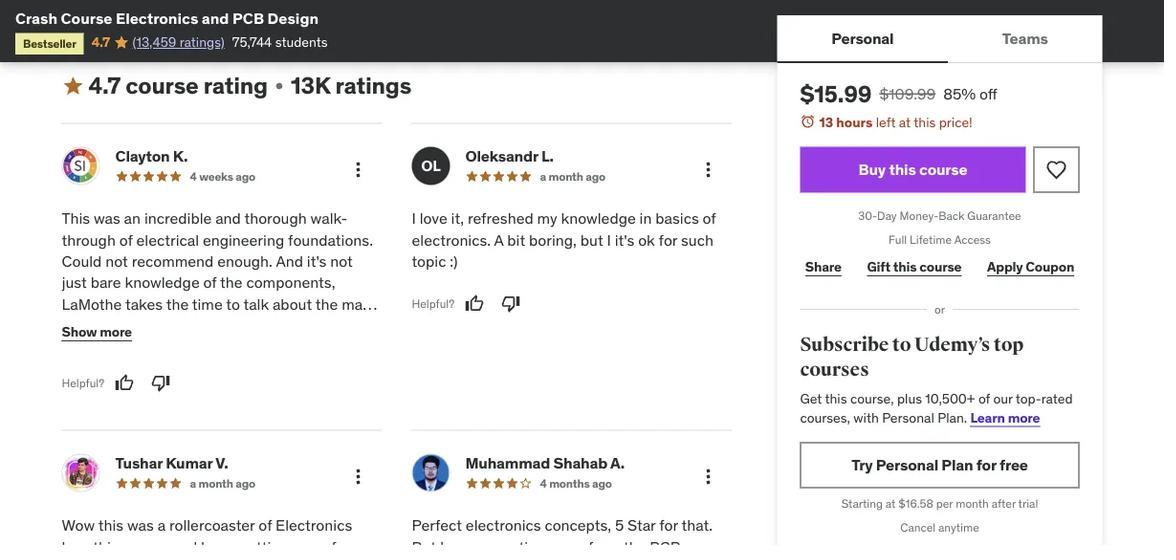 Task type: vqa. For each thing, say whether or not it's contained in the screenshot.
4.5
no



Task type: describe. For each thing, give the bounding box(es) containing it.
mark review by clayton k. as unhelpful image
[[151, 373, 170, 393]]

muhammad
[[465, 453, 550, 472]]

mark review by clayton k. as helpful image
[[115, 373, 134, 393]]

learn more link
[[970, 409, 1040, 426]]

design
[[267, 8, 319, 28]]

courses
[[800, 358, 869, 381]]

it,
[[451, 208, 464, 228]]

our
[[993, 390, 1013, 407]]

4 weeks ago
[[190, 169, 255, 184]]

relate
[[238, 337, 277, 357]]

incredible
[[144, 208, 212, 228]]

my
[[537, 208, 557, 228]]

such inside 'i love it, refreshed my knowledge in basics of electronics. a bit boring, but i it's ok for such topic :)'
[[681, 230, 713, 250]]

cancel
[[900, 520, 936, 535]]

$16.58
[[898, 496, 933, 511]]

many
[[342, 294, 379, 314]]

electronics inside wow this was a rollercoaster of electronics love this course and hope getting more fro
[[276, 516, 352, 535]]

course,
[[850, 390, 894, 407]]

kumar
[[166, 453, 213, 472]]

try
[[851, 455, 873, 475]]

takes
[[125, 294, 163, 314]]

13k
[[291, 71, 330, 100]]

clayton
[[115, 146, 170, 165]]

to inside the subscribe to udemy's top courses
[[892, 333, 911, 357]]

(13,459
[[132, 33, 176, 51]]

ratings)
[[179, 33, 225, 51]]

course down (13,459
[[126, 71, 199, 100]]

buy
[[858, 160, 886, 179]]

this right wow
[[98, 516, 123, 535]]

and down incredibly
[[62, 380, 87, 399]]

weeks
[[199, 169, 233, 184]]

day
[[877, 209, 897, 223]]

of up time
[[203, 273, 217, 292]]

additional actions for review by clayton k. image
[[347, 158, 370, 181]]

starting
[[841, 496, 883, 511]]

additional actions for review by muhammad shahab a. image
[[697, 465, 720, 488]]

tushar kumar v.
[[115, 453, 228, 472]]

75,744
[[232, 33, 272, 51]]

0 horizontal spatial electronics
[[116, 8, 198, 28]]

helpful? for mark review by oleksandr l. as helpful icon
[[412, 296, 454, 311]]

months
[[549, 476, 590, 491]]

and up fortunate
[[143, 337, 169, 357]]

high-
[[283, 380, 319, 399]]

i'm
[[349, 337, 369, 357]]

to down "they"
[[198, 358, 212, 378]]

after
[[992, 496, 1016, 511]]

additional actions for review by tushar kumar v. image
[[347, 465, 370, 488]]

2 not from the left
[[330, 251, 353, 271]]

$109.99
[[879, 84, 936, 103]]

pcb
[[232, 8, 264, 28]]

money-
[[900, 209, 939, 223]]

75,744 students
[[232, 33, 328, 51]]

others.
[[298, 337, 345, 357]]

with inside this was an incredible and thorough walk- through of electrical engineering foundations. could not recommend enough. and it's not just bare knowledge of the components, lamothe takes the time to talk about the many different levels of importance with each component and how they relate to others. i'm incredibly fortunate to have found this class and to have learned from such a high-caliber instructor.
[[265, 316, 294, 335]]

ol
[[421, 156, 441, 175]]

13 hours left at this price!
[[819, 113, 973, 131]]

refreshed
[[468, 208, 533, 228]]

it's inside 'i love it, refreshed my knowledge in basics of electronics. a bit boring, but i it's ok for such topic :)'
[[615, 230, 634, 250]]

and up engineering
[[215, 208, 241, 228]]

of inside 'i love it, refreshed my knowledge in basics of electronics. a bit boring, but i it's ok for such topic :)'
[[703, 208, 716, 228]]

a
[[494, 230, 504, 250]]

ratings
[[335, 71, 411, 100]]

try personal plan for free
[[851, 455, 1028, 475]]

back
[[939, 209, 965, 223]]

or
[[934, 302, 945, 317]]

a month ago for oleksandr l.
[[540, 169, 606, 184]]

ago for muhammad shahab a.
[[592, 476, 612, 491]]

1 horizontal spatial xsmall image
[[272, 79, 287, 94]]

tab list containing personal
[[777, 15, 1102, 63]]

each
[[297, 316, 330, 335]]

$15.99 $109.99 85% off
[[800, 79, 997, 108]]

bit
[[507, 230, 525, 250]]

for inside 'i love it, refreshed my knowledge in basics of electronics. a bit boring, but i it's ok for such topic :)'
[[659, 230, 677, 250]]

such inside this was an incredible and thorough walk- through of electrical engineering foundations. could not recommend enough. and it's not just bare knowledge of the components, lamothe takes the time to talk about the many different levels of importance with each component and how they relate to others. i'm incredibly fortunate to have found this class and to have learned from such a high-caliber instructor.
[[235, 380, 268, 399]]

just
[[62, 273, 87, 292]]

i love it, refreshed my knowledge in basics of electronics. a bit boring, but i it's ok for such topic :)
[[412, 208, 716, 271]]

1 horizontal spatial have
[[216, 358, 248, 378]]

and
[[276, 251, 303, 271]]

oleksandr l.
[[465, 146, 554, 165]]

a down l.
[[540, 169, 546, 184]]

month for kumar
[[198, 476, 233, 491]]

clayton k.
[[115, 146, 188, 165]]

expecting
[[478, 537, 546, 545]]

less
[[100, 6, 124, 23]]

knowledge inside 'i love it, refreshed my knowledge in basics of electronics. a bit boring, but i it's ok for such topic :)'
[[561, 208, 636, 228]]

starting at $16.58 per month after trial cancel anytime
[[841, 496, 1038, 535]]

ago for clayton k.
[[236, 169, 255, 184]]

1 not from the left
[[105, 251, 128, 271]]

buy this course
[[858, 160, 967, 179]]

components,
[[246, 273, 335, 292]]

plan.
[[937, 409, 967, 426]]

month for l.
[[548, 169, 583, 184]]

thorough
[[244, 208, 307, 228]]

this inside get this course, plus 10,500+ of our top-rated courses, with personal plan.
[[825, 390, 847, 407]]

and up ratings)
[[202, 8, 229, 28]]

alarm image
[[800, 114, 815, 129]]

subscribe to udemy's top courses
[[800, 333, 1024, 381]]

1 vertical spatial have
[[108, 380, 140, 399]]

gift
[[867, 258, 890, 275]]

rating
[[203, 71, 268, 100]]

show more button
[[62, 313, 132, 351]]

personal button
[[777, 15, 948, 61]]

2 vertical spatial personal
[[876, 455, 938, 475]]

oleksandr
[[465, 146, 538, 165]]

from inside perfect electronics concepts, 5 star for that. but i was expecting more from the pc
[[588, 537, 620, 545]]

time
[[192, 294, 223, 314]]

knowledge inside this was an incredible and thorough walk- through of electrical engineering foundations. could not recommend enough. and it's not just bare knowledge of the components, lamothe takes the time to talk about the many different levels of importance with each component and how they relate to others. i'm incredibly fortunate to have found this class and to have learned from such a high-caliber instructor.
[[125, 273, 200, 292]]

for inside perfect electronics concepts, 5 star for that. but i was expecting more from the pc
[[659, 516, 678, 535]]

from inside this was an incredible and thorough walk- through of electrical engineering foundations. could not recommend enough. and it's not just bare knowledge of the components, lamothe takes the time to talk about the many different levels of importance with each component and how they relate to others. i'm incredibly fortunate to have found this class and to have learned from such a high-caliber instructor.
[[199, 380, 231, 399]]

top-
[[1016, 390, 1041, 407]]

wow this was a rollercoaster of electronics love this course and hope getting more fro
[[62, 516, 363, 545]]

rated
[[1041, 390, 1073, 407]]

bestseller
[[23, 36, 76, 51]]

was inside this was an incredible and thorough walk- through of electrical engineering foundations. could not recommend enough. and it's not just bare knowledge of the components, lamothe takes the time to talk about the many different levels of importance with each component and how they relate to others. i'm incredibly fortunate to have found this class and to have learned from such a high-caliber instructor.
[[94, 208, 120, 228]]

4.7 for 4.7
[[92, 33, 110, 51]]

of inside get this course, plus 10,500+ of our top-rated courses, with personal plan.
[[978, 390, 990, 407]]

it's inside this was an incredible and thorough walk- through of electrical engineering foundations. could not recommend enough. and it's not just bare knowledge of the components, lamothe takes the time to talk about the many different levels of importance with each component and how they relate to others. i'm incredibly fortunate to have found this class and to have learned from such a high-caliber instructor.
[[307, 251, 327, 271]]

ago for oleksandr l.
[[586, 169, 606, 184]]

learn more
[[970, 409, 1040, 426]]

apply
[[987, 258, 1023, 275]]

lamothe
[[62, 294, 122, 314]]

ok
[[638, 230, 655, 250]]

this right gift
[[893, 258, 917, 275]]

this was an incredible and thorough walk- through of electrical engineering foundations. could not recommend enough. and it's not just bare knowledge of the components, lamothe takes the time to talk about the many different levels of importance with each component and how they relate to others. i'm incredibly fortunate to have found this class and to have learned from such a high-caliber instructor.
[[62, 208, 379, 421]]

course down lifetime
[[920, 258, 962, 275]]

85%
[[943, 84, 976, 103]]

and inside wow this was a rollercoaster of electronics love this course and hope getting more fro
[[172, 537, 197, 545]]

but
[[412, 537, 436, 545]]

engineering
[[203, 230, 284, 250]]

teams button
[[948, 15, 1102, 61]]

more inside perfect electronics concepts, 5 star for that. but i was expecting more from the pc
[[549, 537, 584, 545]]

add to wishlist image
[[1045, 158, 1068, 181]]



Task type: locate. For each thing, give the bounding box(es) containing it.
mark review by oleksandr l. as helpful image
[[465, 294, 484, 313]]

with
[[265, 316, 294, 335], [853, 409, 879, 426]]

component
[[62, 337, 140, 357]]

of
[[703, 208, 716, 228], [119, 230, 133, 250], [203, 273, 217, 292], [166, 316, 179, 335], [978, 390, 990, 407], [259, 516, 272, 535]]

2 vertical spatial for
[[659, 516, 678, 535]]

have down "they"
[[216, 358, 248, 378]]

electronics up (13,459
[[116, 8, 198, 28]]

2 vertical spatial was
[[448, 537, 474, 545]]

try personal plan for free link
[[800, 442, 1079, 488]]

2 horizontal spatial month
[[956, 496, 989, 511]]

electronics.
[[412, 230, 491, 250]]

of left our
[[978, 390, 990, 407]]

coupon
[[1026, 258, 1074, 275]]

1 horizontal spatial month
[[548, 169, 583, 184]]

a inside this was an incredible and thorough walk- through of electrical engineering foundations. could not recommend enough. and it's not just bare knowledge of the components, lamothe takes the time to talk about the many different levels of importance with each component and how they relate to others. i'm incredibly fortunate to have found this class and to have learned from such a high-caliber instructor.
[[271, 380, 279, 399]]

rollercoaster
[[169, 516, 255, 535]]

of up how
[[166, 316, 179, 335]]

not
[[105, 251, 128, 271], [330, 251, 353, 271]]

0 vertical spatial month
[[548, 169, 583, 184]]

love left the it,
[[420, 208, 447, 228]]

plan
[[942, 455, 973, 475]]

was inside wow this was a rollercoaster of electronics love this course and hope getting more fro
[[127, 516, 154, 535]]

course left hope at bottom
[[122, 537, 168, 545]]

perfect
[[412, 516, 462, 535]]

students
[[275, 33, 328, 51]]

subscribe
[[800, 333, 889, 357]]

such down the basics
[[681, 230, 713, 250]]

xsmall image inside 'show less' button
[[128, 7, 144, 23]]

concepts,
[[545, 516, 611, 535]]

this right buy
[[889, 160, 916, 179]]

xsmall image left 13k
[[272, 79, 287, 94]]

5
[[615, 516, 624, 535]]

personal up the $15.99
[[831, 28, 894, 48]]

show down lamothe
[[62, 323, 97, 341]]

1 vertical spatial knowledge
[[125, 273, 200, 292]]

l.
[[541, 146, 554, 165]]

1 horizontal spatial was
[[127, 516, 154, 535]]

for right ok
[[659, 230, 677, 250]]

a left 'rollercoaster'
[[157, 516, 166, 535]]

1 horizontal spatial not
[[330, 251, 353, 271]]

1 vertical spatial month
[[198, 476, 233, 491]]

apply coupon
[[987, 258, 1074, 275]]

i up electronics.
[[412, 208, 416, 228]]

the down star
[[624, 537, 646, 545]]

love down wow
[[62, 537, 90, 545]]

of up getting
[[259, 516, 272, 535]]

0 horizontal spatial 4
[[190, 169, 197, 184]]

buy this course button
[[800, 147, 1026, 193]]

30-day money-back guarantee full lifetime access
[[858, 209, 1021, 247]]

muhammad shahab a.
[[465, 453, 625, 472]]

ago right weeks
[[236, 169, 255, 184]]

not up bare
[[105, 251, 128, 271]]

0 vertical spatial show
[[62, 6, 97, 23]]

0 vertical spatial i
[[412, 208, 416, 228]]

helpful? up instructor.
[[62, 375, 104, 390]]

lifetime
[[910, 232, 952, 247]]

0 vertical spatial love
[[420, 208, 447, 228]]

show inside show more button
[[62, 323, 97, 341]]

1 vertical spatial 4
[[540, 476, 547, 491]]

0 vertical spatial such
[[681, 230, 713, 250]]

incredibly
[[62, 358, 128, 378]]

4 left weeks
[[190, 169, 197, 184]]

it's
[[615, 230, 634, 250], [307, 251, 327, 271]]

0 horizontal spatial love
[[62, 537, 90, 545]]

the up each
[[315, 294, 338, 314]]

a down kumar
[[190, 476, 196, 491]]

love inside wow this was a rollercoaster of electronics love this course and hope getting more fro
[[62, 537, 90, 545]]

helpful? for mark review by clayton k. as helpful image
[[62, 375, 104, 390]]

ago up 'rollercoaster'
[[236, 476, 255, 491]]

0 vertical spatial have
[[216, 358, 248, 378]]

a month ago for tushar kumar v.
[[190, 476, 255, 491]]

1 vertical spatial helpful?
[[62, 375, 104, 390]]

course inside wow this was a rollercoaster of electronics love this course and hope getting more fro
[[122, 537, 168, 545]]

0 horizontal spatial such
[[235, 380, 268, 399]]

knowledge down recommend
[[125, 273, 200, 292]]

personal
[[831, 28, 894, 48], [882, 409, 934, 426], [876, 455, 938, 475]]

1 vertical spatial love
[[62, 537, 90, 545]]

tushar
[[115, 453, 163, 472]]

guarantee
[[967, 209, 1021, 223]]

helpful?
[[412, 296, 454, 311], [62, 375, 104, 390]]

plus
[[897, 390, 922, 407]]

with inside get this course, plus 10,500+ of our top-rated courses, with personal plan.
[[853, 409, 879, 426]]

get this course, plus 10,500+ of our top-rated courses, with personal plan.
[[800, 390, 1073, 426]]

was inside perfect electronics concepts, 5 star for that. but i was expecting more from the pc
[[448, 537, 474, 545]]

4 months ago
[[540, 476, 612, 491]]

off
[[979, 84, 997, 103]]

this inside button
[[889, 160, 916, 179]]

per
[[936, 496, 953, 511]]

helpful? left mark review by oleksandr l. as helpful icon
[[412, 296, 454, 311]]

13
[[819, 113, 833, 131]]

gift this course
[[867, 258, 962, 275]]

xsmall image
[[128, 7, 144, 23], [272, 79, 287, 94]]

1 horizontal spatial a month ago
[[540, 169, 606, 184]]

from down the 5 at the right bottom
[[588, 537, 620, 545]]

was down perfect
[[448, 537, 474, 545]]

it's down foundations.
[[307, 251, 327, 271]]

such down found on the left bottom of the page
[[235, 380, 268, 399]]

an
[[124, 208, 141, 228]]

i
[[412, 208, 416, 228], [607, 230, 611, 250], [440, 537, 444, 545]]

i right but in the top of the page
[[607, 230, 611, 250]]

1 horizontal spatial i
[[440, 537, 444, 545]]

show for show less
[[62, 6, 97, 23]]

love inside 'i love it, refreshed my knowledge in basics of electronics. a bit boring, but i it's ok for such topic :)'
[[420, 208, 447, 228]]

ago
[[236, 169, 255, 184], [586, 169, 606, 184], [236, 476, 255, 491], [592, 476, 612, 491]]

1 horizontal spatial it's
[[615, 230, 634, 250]]

trial
[[1018, 496, 1038, 511]]

0 horizontal spatial a month ago
[[190, 476, 255, 491]]

0 horizontal spatial was
[[94, 208, 120, 228]]

4 for k.
[[190, 169, 197, 184]]

ago for tushar kumar v.
[[236, 476, 255, 491]]

1 vertical spatial show
[[62, 323, 97, 341]]

month inside starting at $16.58 per month after trial cancel anytime
[[956, 496, 989, 511]]

0 horizontal spatial it's
[[307, 251, 327, 271]]

show inside 'show less' button
[[62, 6, 97, 23]]

1 vertical spatial personal
[[882, 409, 934, 426]]

month down l.
[[548, 169, 583, 184]]

caliber
[[319, 380, 365, 399]]

1 show from the top
[[62, 6, 97, 23]]

0 vertical spatial electronics
[[116, 8, 198, 28]]

1 horizontal spatial with
[[853, 409, 879, 426]]

personal inside button
[[831, 28, 894, 48]]

0 vertical spatial with
[[265, 316, 294, 335]]

a down found on the left bottom of the page
[[271, 380, 279, 399]]

course inside button
[[919, 160, 967, 179]]

0 vertical spatial from
[[199, 380, 231, 399]]

0 vertical spatial xsmall image
[[128, 7, 144, 23]]

it's left ok
[[615, 230, 634, 250]]

the left time
[[166, 294, 189, 314]]

basics
[[655, 208, 699, 228]]

of right the basics
[[703, 208, 716, 228]]

the down enough. in the left of the page
[[220, 273, 243, 292]]

different
[[62, 316, 120, 335]]

full
[[889, 232, 907, 247]]

instructor.
[[62, 401, 131, 421]]

a inside wow this was a rollercoaster of electronics love this course and hope getting more fro
[[157, 516, 166, 535]]

0 vertical spatial a month ago
[[540, 169, 606, 184]]

course up back
[[919, 160, 967, 179]]

wow
[[62, 516, 95, 535]]

0 vertical spatial personal
[[831, 28, 894, 48]]

show less
[[62, 6, 124, 23]]

medium image
[[62, 75, 85, 98]]

was right wow
[[127, 516, 154, 535]]

1 horizontal spatial knowledge
[[561, 208, 636, 228]]

1 vertical spatial for
[[976, 455, 996, 475]]

at right left
[[899, 113, 911, 131]]

0 vertical spatial at
[[899, 113, 911, 131]]

fortunate
[[132, 358, 195, 378]]

show more
[[62, 323, 132, 341]]

for left free
[[976, 455, 996, 475]]

tab list
[[777, 15, 1102, 63]]

2 show from the top
[[62, 323, 97, 341]]

1 horizontal spatial helpful?
[[412, 296, 454, 311]]

4.7 for 4.7 course rating
[[88, 71, 121, 100]]

this up courses,
[[825, 390, 847, 407]]

mark review by oleksandr l. as unhelpful image
[[501, 294, 520, 313]]

0 vertical spatial 4.7
[[92, 33, 110, 51]]

month down v.
[[198, 476, 233, 491]]

at left "$16.58"
[[886, 496, 896, 511]]

additional actions for review by oleksandr l. image
[[697, 158, 720, 181]]

this inside this was an incredible and thorough walk- through of electrical engineering foundations. could not recommend enough. and it's not just bare knowledge of the components, lamothe takes the time to talk about the many different levels of importance with each component and how they relate to others. i'm incredibly fortunate to have found this class and to have learned from such a high-caliber instructor.
[[295, 358, 320, 378]]

to left the udemy's
[[892, 333, 911, 357]]

was
[[94, 208, 120, 228], [127, 516, 154, 535], [448, 537, 474, 545]]

the inside perfect electronics concepts, 5 star for that. but i was expecting more from the pc
[[624, 537, 646, 545]]

class
[[324, 358, 358, 378]]

ago down a.
[[592, 476, 612, 491]]

0 vertical spatial was
[[94, 208, 120, 228]]

i inside perfect electronics concepts, 5 star for that. but i was expecting more from the pc
[[440, 537, 444, 545]]

show left less
[[62, 6, 97, 23]]

this up high-
[[295, 358, 320, 378]]

0 horizontal spatial month
[[198, 476, 233, 491]]

for
[[659, 230, 677, 250], [976, 455, 996, 475], [659, 516, 678, 535]]

0 horizontal spatial knowledge
[[125, 273, 200, 292]]

from down "they"
[[199, 380, 231, 399]]

1 vertical spatial i
[[607, 230, 611, 250]]

i down perfect
[[440, 537, 444, 545]]

2 vertical spatial i
[[440, 537, 444, 545]]

walk-
[[310, 208, 347, 228]]

0 horizontal spatial from
[[199, 380, 231, 399]]

with down about
[[265, 316, 294, 335]]

electronics up getting
[[276, 516, 352, 535]]

electronics
[[466, 516, 541, 535]]

1 vertical spatial at
[[886, 496, 896, 511]]

show for show more
[[62, 323, 97, 341]]

of down an
[[119, 230, 133, 250]]

could
[[62, 251, 102, 271]]

4 down muhammad shahab a.
[[540, 476, 547, 491]]

for right star
[[659, 516, 678, 535]]

4.7 down course
[[92, 33, 110, 51]]

month up anytime
[[956, 496, 989, 511]]

gift this course link
[[862, 248, 967, 286]]

love
[[420, 208, 447, 228], [62, 537, 90, 545]]

0 vertical spatial knowledge
[[561, 208, 636, 228]]

2 horizontal spatial i
[[607, 230, 611, 250]]

k.
[[173, 146, 188, 165]]

xsmall image right less
[[128, 7, 144, 23]]

knowledge up but in the top of the page
[[561, 208, 636, 228]]

1 vertical spatial with
[[853, 409, 879, 426]]

how
[[172, 337, 201, 357]]

ago up but in the top of the page
[[586, 169, 606, 184]]

0 vertical spatial 4
[[190, 169, 197, 184]]

course
[[61, 8, 112, 28]]

2 vertical spatial month
[[956, 496, 989, 511]]

0 vertical spatial for
[[659, 230, 677, 250]]

have up instructor.
[[108, 380, 140, 399]]

1 vertical spatial electronics
[[276, 516, 352, 535]]

hours
[[836, 113, 873, 131]]

1 vertical spatial such
[[235, 380, 268, 399]]

1 horizontal spatial love
[[420, 208, 447, 228]]

1 horizontal spatial electronics
[[276, 516, 352, 535]]

1 vertical spatial was
[[127, 516, 154, 535]]

levels
[[123, 316, 162, 335]]

enough.
[[217, 251, 273, 271]]

0 horizontal spatial i
[[412, 208, 416, 228]]

2 horizontal spatial was
[[448, 537, 474, 545]]

0 vertical spatial it's
[[615, 230, 634, 250]]

with down course, at the bottom right of the page
[[853, 409, 879, 426]]

share
[[805, 258, 841, 275]]

1 vertical spatial from
[[588, 537, 620, 545]]

4 for shahab
[[540, 476, 547, 491]]

to up found on the left bottom of the page
[[280, 337, 294, 357]]

more inside show more button
[[100, 323, 132, 341]]

free
[[1000, 455, 1028, 475]]

1 horizontal spatial such
[[681, 230, 713, 250]]

0 horizontal spatial not
[[105, 251, 128, 271]]

boring,
[[529, 230, 577, 250]]

get
[[800, 390, 822, 407]]

more inside wow this was a rollercoaster of electronics love this course and hope getting more fro
[[292, 537, 327, 545]]

was left an
[[94, 208, 120, 228]]

0 horizontal spatial have
[[108, 380, 140, 399]]

personal inside get this course, plus 10,500+ of our top-rated courses, with personal plan.
[[882, 409, 934, 426]]

found
[[252, 358, 292, 378]]

top
[[994, 333, 1024, 357]]

1 vertical spatial a month ago
[[190, 476, 255, 491]]

of inside wow this was a rollercoaster of electronics love this course and hope getting more fro
[[259, 516, 272, 535]]

anytime
[[938, 520, 979, 535]]

this left price!
[[914, 113, 936, 131]]

1 vertical spatial 4.7
[[88, 71, 121, 100]]

and down 'rollercoaster'
[[172, 537, 197, 545]]

1 vertical spatial xsmall image
[[272, 79, 287, 94]]

1 vertical spatial it's
[[307, 251, 327, 271]]

4.7 right medium image at the top of page
[[88, 71, 121, 100]]

1 horizontal spatial at
[[899, 113, 911, 131]]

this down wow
[[93, 537, 118, 545]]

to up instructor.
[[91, 380, 105, 399]]

to left talk
[[226, 294, 240, 314]]

apply coupon button
[[982, 248, 1079, 286]]

0 horizontal spatial helpful?
[[62, 375, 104, 390]]

0 horizontal spatial xsmall image
[[128, 7, 144, 23]]

1 horizontal spatial from
[[588, 537, 620, 545]]

0 vertical spatial helpful?
[[412, 296, 454, 311]]

getting
[[239, 537, 288, 545]]

not down foundations.
[[330, 251, 353, 271]]

topic
[[412, 251, 446, 271]]

a month ago down l.
[[540, 169, 606, 184]]

a month ago down v.
[[190, 476, 255, 491]]

at
[[899, 113, 911, 131], [886, 496, 896, 511]]

1 horizontal spatial 4
[[540, 476, 547, 491]]

personal up "$16.58"
[[876, 455, 938, 475]]

at inside starting at $16.58 per month after trial cancel anytime
[[886, 496, 896, 511]]

learn
[[970, 409, 1005, 426]]

0 horizontal spatial with
[[265, 316, 294, 335]]

0 horizontal spatial at
[[886, 496, 896, 511]]

left
[[876, 113, 896, 131]]

crash course electronics and pcb design
[[15, 8, 319, 28]]

personal down plus
[[882, 409, 934, 426]]



